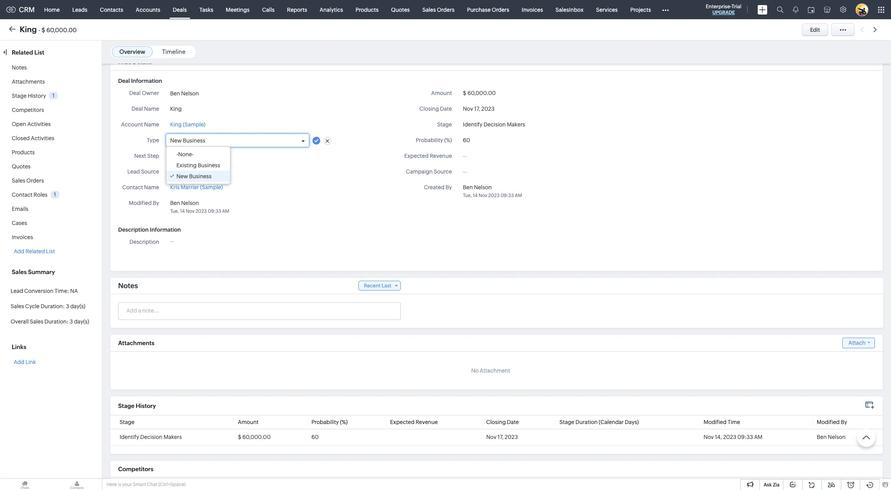 Task type: locate. For each thing, give the bounding box(es) containing it.
1 vertical spatial activities
[[31, 135, 54, 141]]

1 vertical spatial date
[[507, 419, 519, 425]]

1 vertical spatial sales orders link
[[12, 178, 44, 184]]

add link
[[14, 359, 36, 365]]

created
[[424, 184, 445, 191]]

0 horizontal spatial modified by
[[129, 200, 159, 206]]

no attachment
[[471, 368, 510, 374]]

business right existing
[[198, 162, 220, 169]]

new business up the kris marrier (sample)
[[177, 173, 212, 180]]

king (sample)
[[170, 121, 206, 128]]

3 down sales cycle duration: 3 day(s)
[[70, 319, 73, 325]]

closed activities
[[12, 135, 54, 141]]

sales
[[423, 6, 436, 13], [12, 178, 25, 184], [12, 269, 27, 275], [11, 303, 24, 309], [30, 319, 43, 325]]

0 vertical spatial (sample)
[[183, 121, 206, 128]]

here is your smart chat (ctrl+space)
[[106, 482, 186, 487]]

invoices left "salesinbox" 'link'
[[522, 6, 543, 13]]

contacts link
[[94, 0, 130, 19]]

new inside "field"
[[170, 138, 182, 144]]

3 name from the top
[[144, 184, 159, 191]]

reports
[[287, 6, 307, 13]]

0 horizontal spatial ben nelson
[[170, 90, 199, 97]]

attach
[[849, 340, 866, 346]]

(sample) up 'none-'
[[183, 121, 206, 128]]

0 vertical spatial 60,000.00
[[46, 27, 77, 33]]

invoices down cases at the left of page
[[12, 234, 33, 240]]

0 vertical spatial king
[[20, 25, 37, 34]]

0 vertical spatial decision
[[484, 121, 506, 128]]

1 horizontal spatial 14
[[473, 193, 478, 198]]

identify decision makers
[[463, 121, 525, 128], [120, 434, 182, 440]]

invoices link left salesinbox
[[516, 0, 550, 19]]

king down the 'crm'
[[20, 25, 37, 34]]

0 horizontal spatial identify
[[120, 434, 139, 440]]

add up sales summary
[[14, 248, 24, 255]]

invoices link
[[516, 0, 550, 19], [12, 234, 33, 240]]

1 vertical spatial identify
[[120, 434, 139, 440]]

list down king - $ 60,000.00
[[34, 49, 44, 56]]

add related list
[[14, 248, 55, 255]]

invoices link down cases at the left of page
[[12, 234, 33, 240]]

1 vertical spatial new
[[177, 173, 188, 180]]

1 vertical spatial information
[[150, 227, 181, 233]]

1 vertical spatial king
[[170, 106, 182, 112]]

orders for the rightmost sales orders link
[[437, 6, 455, 13]]

60
[[463, 137, 470, 143], [312, 434, 319, 440]]

1 vertical spatial duration:
[[44, 319, 69, 325]]

probability (%)
[[416, 137, 452, 143], [312, 419, 348, 425]]

lead down next
[[127, 169, 140, 175]]

calendar image
[[808, 6, 815, 13]]

owner
[[142, 90, 159, 96]]

tree
[[167, 147, 230, 184]]

closing date
[[420, 106, 452, 112], [487, 419, 519, 425]]

0 vertical spatial 60
[[463, 137, 470, 143]]

1 vertical spatial decision
[[140, 434, 163, 440]]

duration: up overall sales duration: 3 day(s)
[[41, 303, 65, 309]]

products link
[[349, 0, 385, 19], [12, 149, 35, 156]]

2 vertical spatial 60,000.00
[[243, 434, 271, 440]]

60,000.00 for $ 60,000.00
[[243, 434, 271, 440]]

amount left $  60,000.00 in the top of the page
[[431, 90, 452, 96]]

competitors down stage history link
[[12, 107, 44, 113]]

orders up roles
[[26, 178, 44, 184]]

1 horizontal spatial invoices
[[522, 6, 543, 13]]

- up existing
[[177, 151, 178, 158]]

0 horizontal spatial quotes
[[12, 163, 31, 170]]

activities down open activities
[[31, 135, 54, 141]]

0 horizontal spatial tue,
[[170, 209, 179, 214]]

0 vertical spatial amount
[[431, 90, 452, 96]]

attachments
[[12, 79, 45, 85], [118, 340, 155, 346]]

business down the existing business at the left top of page
[[189, 173, 212, 180]]

add for add link
[[14, 359, 24, 365]]

deal owner
[[129, 90, 159, 96]]

1 vertical spatial new business
[[177, 173, 212, 180]]

0 vertical spatial name
[[144, 106, 159, 112]]

projects link
[[624, 0, 658, 19]]

1 horizontal spatial lead
[[127, 169, 140, 175]]

products link down closed
[[12, 149, 35, 156]]

1 vertical spatial closing
[[487, 419, 506, 425]]

business up 'none-'
[[183, 138, 205, 144]]

next step
[[134, 153, 159, 159]]

services link
[[590, 0, 624, 19]]

name for account name
[[144, 121, 159, 128]]

1 horizontal spatial attachments
[[118, 340, 155, 346]]

2 horizontal spatial $
[[463, 90, 467, 96]]

new business up 'none-'
[[170, 138, 205, 144]]

duration: for sales cycle duration:
[[41, 303, 65, 309]]

amount up the $ 60,000.00
[[238, 419, 259, 425]]

history
[[28, 93, 46, 99], [136, 403, 156, 409]]

link
[[25, 359, 36, 365]]

0 horizontal spatial stage history
[[12, 93, 46, 99]]

lead
[[127, 169, 140, 175], [11, 288, 23, 294]]

0 horizontal spatial contact
[[12, 192, 32, 198]]

2 horizontal spatial 60,000.00
[[468, 90, 496, 96]]

lead for lead source
[[127, 169, 140, 175]]

2 name from the top
[[144, 121, 159, 128]]

overview link
[[119, 48, 145, 55]]

- down home link
[[39, 27, 40, 33]]

source for campaign source
[[434, 169, 452, 175]]

hide details link
[[118, 59, 152, 65]]

overview
[[119, 48, 145, 55]]

ben
[[170, 90, 180, 97], [463, 184, 473, 191], [170, 200, 180, 206], [817, 434, 827, 440]]

$
[[42, 27, 45, 33], [463, 90, 467, 96], [238, 434, 241, 440]]

2 horizontal spatial am
[[755, 434, 763, 440]]

activities up closed activities
[[27, 121, 51, 127]]

0 vertical spatial $
[[42, 27, 45, 33]]

1 vertical spatial lead
[[11, 288, 23, 294]]

0 horizontal spatial products link
[[12, 149, 35, 156]]

1 vertical spatial 60
[[312, 434, 319, 440]]

leads link
[[66, 0, 94, 19]]

competitors
[[12, 107, 44, 113], [118, 466, 154, 472]]

name down owner
[[144, 106, 159, 112]]

makers
[[507, 121, 525, 128], [164, 434, 182, 440]]

1 source from the left
[[141, 169, 159, 175]]

king for king
[[170, 106, 182, 112]]

source down the step
[[141, 169, 159, 175]]

nelson
[[181, 90, 199, 97], [474, 184, 492, 191], [181, 200, 199, 206], [828, 434, 846, 440]]

notes
[[12, 64, 27, 71], [118, 282, 138, 290]]

profile element
[[852, 0, 874, 19]]

next
[[134, 153, 146, 159]]

Other Modules field
[[658, 3, 674, 16]]

(sample) right marrier
[[200, 184, 223, 191]]

tree containing -none-
[[167, 147, 230, 184]]

0 vertical spatial identify decision makers
[[463, 121, 525, 128]]

0 horizontal spatial by
[[153, 200, 159, 206]]

1 right stage history link
[[52, 93, 55, 99]]

name up type
[[144, 121, 159, 128]]

list up summary
[[46, 248, 55, 255]]

0 vertical spatial quotes link
[[385, 0, 416, 19]]

purchase orders link
[[461, 0, 516, 19]]

0 horizontal spatial probability (%)
[[312, 419, 348, 425]]

0 horizontal spatial sales orders
[[12, 178, 44, 184]]

2 horizontal spatial orders
[[492, 6, 510, 13]]

new up the -none-
[[170, 138, 182, 144]]

signals image
[[793, 6, 799, 13]]

1 for stage history
[[52, 93, 55, 99]]

0 vertical spatial activities
[[27, 121, 51, 127]]

lead left conversion
[[11, 288, 23, 294]]

0 horizontal spatial ben nelson tue, 14 nov 2023 09:33 am
[[170, 200, 229, 214]]

description for description information
[[118, 227, 149, 233]]

source up created by
[[434, 169, 452, 175]]

open
[[12, 121, 26, 127]]

-none-
[[177, 151, 194, 158]]

0 horizontal spatial amount
[[238, 419, 259, 425]]

invoices
[[522, 6, 543, 13], [12, 234, 33, 240]]

new
[[170, 138, 182, 144], [177, 173, 188, 180]]

new business inside "field"
[[170, 138, 205, 144]]

1 vertical spatial by
[[153, 200, 159, 206]]

products right analytics link
[[356, 6, 379, 13]]

3 for overall sales duration:
[[70, 319, 73, 325]]

0 vertical spatial ben nelson tue, 14 nov 2023 09:33 am
[[463, 184, 522, 198]]

1 horizontal spatial closing
[[487, 419, 506, 425]]

$ inside king - $ 60,000.00
[[42, 27, 45, 33]]

0 vertical spatial deal
[[118, 78, 130, 84]]

tue,
[[463, 193, 472, 198], [170, 209, 179, 214]]

0 vertical spatial identify
[[463, 121, 483, 128]]

related up notes link
[[12, 49, 33, 56]]

1 vertical spatial history
[[136, 403, 156, 409]]

previous record image
[[861, 27, 864, 32]]

orders for the purchase orders link
[[492, 6, 510, 13]]

0 vertical spatial add
[[14, 248, 24, 255]]

orders left 'purchase' on the right top of page
[[437, 6, 455, 13]]

tue, for modified by
[[170, 209, 179, 214]]

0 vertical spatial sales orders
[[423, 6, 455, 13]]

contact for contact roles
[[12, 192, 32, 198]]

1 vertical spatial makers
[[164, 434, 182, 440]]

new down existing
[[177, 173, 188, 180]]

1 right roles
[[54, 192, 56, 197]]

orders right 'purchase' on the right top of page
[[492, 6, 510, 13]]

17,
[[474, 106, 480, 112], [498, 434, 504, 440]]

by
[[446, 184, 452, 191], [153, 200, 159, 206], [841, 419, 848, 425]]

0 vertical spatial day(s)
[[70, 303, 85, 309]]

duration: down sales cycle duration: 3 day(s)
[[44, 319, 69, 325]]

king (sample) link
[[170, 121, 206, 129]]

information for deal information
[[131, 78, 162, 84]]

meetings link
[[220, 0, 256, 19]]

amount
[[431, 90, 452, 96], [238, 419, 259, 425]]

search image
[[777, 6, 784, 13]]

0 vertical spatial business
[[183, 138, 205, 144]]

1 for contact roles
[[54, 192, 56, 197]]

time
[[728, 419, 741, 425]]

summary
[[28, 269, 55, 275]]

am for modified by
[[222, 209, 229, 214]]

0 horizontal spatial 17,
[[474, 106, 480, 112]]

0 vertical spatial 1
[[52, 93, 55, 99]]

2 source from the left
[[434, 169, 452, 175]]

list
[[34, 49, 44, 56], [46, 248, 55, 255]]

accounts link
[[130, 0, 167, 19]]

related up sales summary
[[25, 248, 45, 255]]

campaign
[[406, 169, 433, 175]]

business inside "field"
[[183, 138, 205, 144]]

products down closed
[[12, 149, 35, 156]]

2 vertical spatial by
[[841, 419, 848, 425]]

1 vertical spatial ben nelson tue, 14 nov 2023 09:33 am
[[170, 200, 229, 214]]

2 vertical spatial king
[[170, 121, 182, 128]]

0 horizontal spatial (%)
[[340, 419, 348, 425]]

1 horizontal spatial source
[[434, 169, 452, 175]]

information for description information
[[150, 227, 181, 233]]

deal
[[118, 78, 130, 84], [129, 90, 141, 96], [132, 106, 143, 112]]

0 vertical spatial expected revenue
[[404, 153, 452, 159]]

0 horizontal spatial source
[[141, 169, 159, 175]]

09:33
[[501, 193, 514, 198], [208, 209, 221, 214], [738, 434, 753, 440]]

1 vertical spatial 1
[[54, 192, 56, 197]]

1 horizontal spatial contact
[[122, 184, 143, 191]]

leads
[[72, 6, 87, 13]]

king for king (sample)
[[170, 121, 182, 128]]

0 vertical spatial contact
[[122, 184, 143, 191]]

1 horizontal spatial quotes link
[[385, 0, 416, 19]]

0 vertical spatial probability (%)
[[416, 137, 452, 143]]

0 vertical spatial 3
[[66, 303, 69, 309]]

king up king (sample)
[[170, 106, 182, 112]]

1 vertical spatial 60,000.00
[[468, 90, 496, 96]]

links
[[12, 344, 26, 350]]

1 add from the top
[[14, 248, 24, 255]]

orders
[[437, 6, 455, 13], [492, 6, 510, 13], [26, 178, 44, 184]]

calls
[[262, 6, 275, 13]]

Add a note... field
[[119, 307, 400, 315]]

0 horizontal spatial makers
[[164, 434, 182, 440]]

quotes
[[391, 6, 410, 13], [12, 163, 31, 170]]

09:33 for created by
[[501, 193, 514, 198]]

products link right 'analytics'
[[349, 0, 385, 19]]

description
[[118, 227, 149, 233], [130, 239, 159, 245]]

1 vertical spatial products
[[12, 149, 35, 156]]

0 vertical spatial 17,
[[474, 106, 480, 112]]

1 vertical spatial 14
[[180, 209, 185, 214]]

competitors up smart
[[118, 466, 154, 472]]

crm link
[[6, 5, 35, 14]]

3 down the time:
[[66, 303, 69, 309]]

deal down hide
[[118, 78, 130, 84]]

name down lead source
[[144, 184, 159, 191]]

chats image
[[0, 479, 49, 490]]

2023
[[482, 106, 495, 112], [489, 193, 500, 198], [196, 209, 207, 214], [505, 434, 518, 440], [724, 434, 737, 440]]

1 vertical spatial stage history
[[118, 403, 156, 409]]

(sample)
[[183, 121, 206, 128], [200, 184, 223, 191]]

1 name from the top
[[144, 106, 159, 112]]

1 vertical spatial -
[[177, 151, 178, 158]]

contact up 'emails' link
[[12, 192, 32, 198]]

1 horizontal spatial list
[[46, 248, 55, 255]]

0 vertical spatial competitors
[[12, 107, 44, 113]]

ben nelson tue, 14 nov 2023 09:33 am for created by
[[463, 184, 522, 198]]

1
[[52, 93, 55, 99], [54, 192, 56, 197]]

1 horizontal spatial invoices link
[[516, 0, 550, 19]]

0 vertical spatial 09:33
[[501, 193, 514, 198]]

duration:
[[41, 303, 65, 309], [44, 319, 69, 325]]

day(s) for overall sales duration: 3 day(s)
[[74, 319, 89, 325]]

roles
[[34, 192, 48, 198]]

signals element
[[789, 0, 804, 19]]

king - $ 60,000.00
[[20, 25, 77, 34]]

king up the -none-
[[170, 121, 182, 128]]

60,000.00 for $  60,000.00
[[468, 90, 496, 96]]

60,000.00 inside king - $ 60,000.00
[[46, 27, 77, 33]]

contact down lead source
[[122, 184, 143, 191]]

emails
[[12, 206, 28, 212]]

0 horizontal spatial am
[[222, 209, 229, 214]]

tasks link
[[193, 0, 220, 19]]

deal up account name
[[132, 106, 143, 112]]

2 add from the top
[[14, 359, 24, 365]]

add left link
[[14, 359, 24, 365]]

$ for $  60,000.00
[[463, 90, 467, 96]]

deal down deal information
[[129, 90, 141, 96]]

your
[[122, 482, 132, 487]]

expected
[[404, 153, 429, 159], [390, 419, 415, 425]]

new inside tree
[[177, 173, 188, 180]]

projects
[[631, 6, 651, 13]]

ben nelson tue, 14 nov 2023 09:33 am
[[463, 184, 522, 198], [170, 200, 229, 214]]

contact roles
[[12, 192, 48, 198]]

1 horizontal spatial products
[[356, 6, 379, 13]]



Task type: vqa. For each thing, say whether or not it's contained in the screenshot.
logo
no



Task type: describe. For each thing, give the bounding box(es) containing it.
none-
[[178, 151, 194, 158]]

0 vertical spatial history
[[28, 93, 46, 99]]

1 vertical spatial amount
[[238, 419, 259, 425]]

zia
[[773, 482, 780, 488]]

$ for $ 60,000.00
[[238, 434, 241, 440]]

0 vertical spatial revenue
[[430, 153, 452, 159]]

recent last
[[364, 283, 392, 289]]

edit
[[811, 27, 820, 33]]

0 horizontal spatial probability
[[312, 419, 339, 425]]

edit button
[[802, 23, 829, 36]]

stage history link
[[12, 93, 46, 99]]

1 vertical spatial expected revenue
[[390, 419, 438, 425]]

type
[[147, 137, 159, 143]]

0 vertical spatial expected
[[404, 153, 429, 159]]

1 horizontal spatial probability
[[416, 137, 443, 143]]

related list
[[12, 49, 46, 56]]

1 vertical spatial revenue
[[416, 419, 438, 425]]

profile image
[[856, 3, 869, 16]]

$  60,000.00
[[463, 90, 496, 96]]

salesinbox link
[[550, 0, 590, 19]]

0 vertical spatial related
[[12, 49, 33, 56]]

contacts image
[[52, 479, 102, 490]]

0 vertical spatial ben nelson
[[170, 90, 199, 97]]

- inside king - $ 60,000.00
[[39, 27, 40, 33]]

deal information
[[118, 78, 162, 84]]

create menu image
[[758, 5, 768, 14]]

0 horizontal spatial modified
[[129, 200, 152, 206]]

3 for sales cycle duration:
[[66, 303, 69, 309]]

account
[[121, 121, 143, 128]]

duration: for overall sales duration:
[[44, 319, 69, 325]]

created by
[[424, 184, 452, 191]]

stage duration (calendar days)
[[560, 419, 639, 425]]

home link
[[38, 0, 66, 19]]

attachments link
[[12, 79, 45, 85]]

1 horizontal spatial history
[[136, 403, 156, 409]]

2 horizontal spatial modified
[[817, 419, 840, 425]]

1 vertical spatial quotes
[[12, 163, 31, 170]]

1 horizontal spatial modified
[[704, 419, 727, 425]]

reports link
[[281, 0, 314, 19]]

open activities link
[[12, 121, 51, 127]]

existing business
[[177, 162, 220, 169]]

(ctrl+space)
[[158, 482, 186, 487]]

1 horizontal spatial decision
[[484, 121, 506, 128]]

cases
[[12, 220, 27, 226]]

1 vertical spatial products link
[[12, 149, 35, 156]]

1 vertical spatial related
[[25, 248, 45, 255]]

1 horizontal spatial ben nelson
[[817, 434, 846, 440]]

0 horizontal spatial orders
[[26, 178, 44, 184]]

tue, for created by
[[463, 193, 472, 198]]

time:
[[55, 288, 69, 294]]

closed
[[12, 135, 30, 141]]

upgrade
[[713, 10, 735, 15]]

1 vertical spatial business
[[198, 162, 220, 169]]

1 vertical spatial notes
[[118, 282, 138, 290]]

0 vertical spatial closing
[[420, 106, 439, 112]]

0 horizontal spatial list
[[34, 49, 44, 56]]

0 horizontal spatial attachments
[[12, 79, 45, 85]]

activities for open activities
[[27, 121, 51, 127]]

14 for created by
[[473, 193, 478, 198]]

0 horizontal spatial identify decision makers
[[120, 434, 182, 440]]

lead conversion time: na
[[11, 288, 78, 294]]

1 horizontal spatial sales orders link
[[416, 0, 461, 19]]

0 vertical spatial products
[[356, 6, 379, 13]]

0 vertical spatial invoices
[[522, 6, 543, 13]]

overall sales duration: 3 day(s)
[[11, 319, 89, 325]]

0 horizontal spatial decision
[[140, 434, 163, 440]]

1 vertical spatial nov 17, 2023
[[487, 434, 518, 440]]

details
[[133, 59, 152, 65]]

0 horizontal spatial invoices
[[12, 234, 33, 240]]

am for created by
[[515, 193, 522, 198]]

overall
[[11, 319, 29, 325]]

add for add related list
[[14, 248, 24, 255]]

duration
[[576, 419, 598, 425]]

nov 14, 2023 09:33 am
[[704, 434, 763, 440]]

deal for deal owner
[[129, 90, 141, 96]]

attach link
[[843, 338, 875, 348]]

conversion
[[24, 288, 54, 294]]

0 horizontal spatial competitors
[[12, 107, 44, 113]]

search element
[[773, 0, 789, 19]]

2 vertical spatial am
[[755, 434, 763, 440]]

create menu element
[[753, 0, 773, 19]]

meetings
[[226, 6, 250, 13]]

0 horizontal spatial products
[[12, 149, 35, 156]]

timeline link
[[162, 48, 186, 55]]

day(s) for sales cycle duration: 3 day(s)
[[70, 303, 85, 309]]

0 vertical spatial date
[[440, 106, 452, 112]]

lead for lead conversion time: na
[[11, 288, 23, 294]]

name for contact name
[[144, 184, 159, 191]]

salesinbox
[[556, 6, 584, 13]]

notes link
[[12, 64, 27, 71]]

no
[[471, 368, 479, 374]]

0 horizontal spatial sales orders link
[[12, 178, 44, 184]]

09:33 for modified by
[[208, 209, 221, 214]]

modified time
[[704, 419, 741, 425]]

deal for deal name
[[132, 106, 143, 112]]

New Business field
[[166, 134, 309, 147]]

deals
[[173, 6, 187, 13]]

account name
[[121, 121, 159, 128]]

smart
[[133, 482, 146, 487]]

1 vertical spatial (sample)
[[200, 184, 223, 191]]

0 vertical spatial makers
[[507, 121, 525, 128]]

1 horizontal spatial identify decision makers
[[463, 121, 525, 128]]

- inside tree
[[177, 151, 178, 158]]

accounts
[[136, 6, 160, 13]]

analytics link
[[314, 0, 349, 19]]

0 vertical spatial by
[[446, 184, 452, 191]]

1 vertical spatial expected
[[390, 419, 415, 425]]

$ 60,000.00
[[238, 434, 271, 440]]

days)
[[625, 419, 639, 425]]

cases link
[[12, 220, 27, 226]]

attachment
[[480, 368, 510, 374]]

0 vertical spatial invoices link
[[516, 0, 550, 19]]

recent
[[364, 283, 381, 289]]

description information
[[118, 227, 181, 233]]

1 vertical spatial attachments
[[118, 340, 155, 346]]

chat
[[147, 482, 158, 487]]

0 horizontal spatial invoices link
[[12, 234, 33, 240]]

0 vertical spatial (%)
[[445, 137, 452, 143]]

purchase orders
[[467, 6, 510, 13]]

enterprise-
[[706, 4, 732, 9]]

deal for deal information
[[118, 78, 130, 84]]

purchase
[[467, 6, 491, 13]]

1 horizontal spatial identify
[[463, 121, 483, 128]]

next record image
[[874, 27, 879, 32]]

ben nelson tue, 14 nov 2023 09:33 am for modified by
[[170, 200, 229, 214]]

1 horizontal spatial competitors
[[118, 466, 154, 472]]

0 vertical spatial products link
[[349, 0, 385, 19]]

1 vertical spatial closing date
[[487, 419, 519, 425]]

0 vertical spatial modified by
[[129, 200, 159, 206]]

2 horizontal spatial by
[[841, 419, 848, 425]]

1 vertical spatial 17,
[[498, 434, 504, 440]]

enterprise-trial upgrade
[[706, 4, 742, 15]]

1 horizontal spatial date
[[507, 419, 519, 425]]

deals link
[[167, 0, 193, 19]]

contacts
[[100, 6, 123, 13]]

open activities
[[12, 121, 51, 127]]

1 horizontal spatial quotes
[[391, 6, 410, 13]]

name for deal name
[[144, 106, 159, 112]]

step
[[147, 153, 159, 159]]

source for lead source
[[141, 169, 159, 175]]

marrier
[[181, 184, 199, 191]]

description for description
[[130, 239, 159, 245]]

0 vertical spatial notes
[[12, 64, 27, 71]]

1 vertical spatial modified by
[[817, 419, 848, 425]]

sales cycle duration: 3 day(s)
[[11, 303, 85, 309]]

here
[[106, 482, 117, 487]]

existing
[[177, 162, 197, 169]]

crm
[[19, 5, 35, 14]]

activities for closed activities
[[31, 135, 54, 141]]

2 vertical spatial business
[[189, 173, 212, 180]]

(calendar
[[599, 419, 624, 425]]

1 horizontal spatial 60
[[463, 137, 470, 143]]

sales summary
[[12, 269, 55, 275]]

0 horizontal spatial quotes link
[[12, 163, 31, 170]]

kris
[[170, 184, 180, 191]]

last
[[382, 283, 392, 289]]

timeline
[[162, 48, 186, 55]]

king for king - $ 60,000.00
[[20, 25, 37, 34]]

contact roles link
[[12, 192, 48, 198]]

14 for modified by
[[180, 209, 185, 214]]

tasks
[[199, 6, 213, 13]]

2 vertical spatial 09:33
[[738, 434, 753, 440]]

contact for contact name
[[122, 184, 143, 191]]

trial
[[732, 4, 742, 9]]

1 horizontal spatial stage history
[[118, 403, 156, 409]]

competitors link
[[12, 107, 44, 113]]

closed activities link
[[12, 135, 54, 141]]

1 vertical spatial (%)
[[340, 419, 348, 425]]

hide details
[[118, 59, 152, 65]]

0 vertical spatial nov 17, 2023
[[463, 106, 495, 112]]

analytics
[[320, 6, 343, 13]]

calls link
[[256, 0, 281, 19]]

0 vertical spatial closing date
[[420, 106, 452, 112]]



